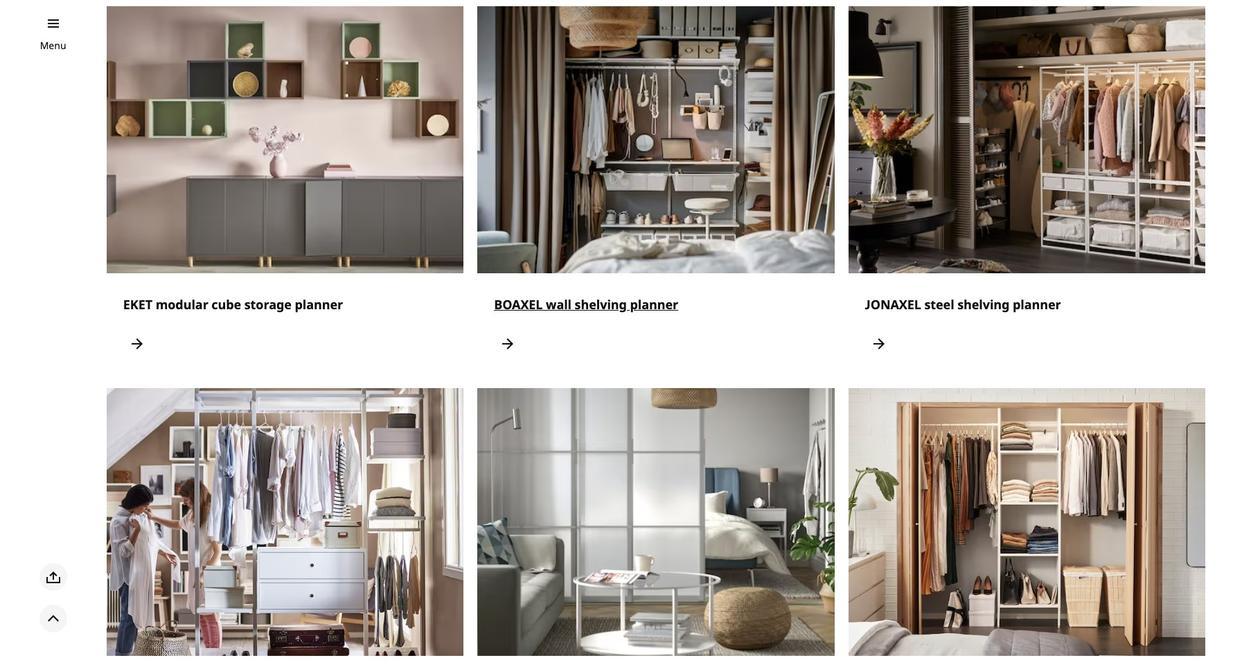 Task type: locate. For each thing, give the bounding box(es) containing it.
planner
[[295, 297, 343, 313], [630, 297, 678, 313], [1013, 297, 1061, 313]]

0 horizontal spatial planner
[[295, 297, 343, 313]]

jonaxel
[[865, 297, 921, 313]]

2 planner from the left
[[630, 297, 678, 313]]

1 shelving from the left
[[575, 297, 627, 313]]

modular
[[156, 297, 208, 313]]

shelving right "steel"
[[957, 297, 1010, 313]]

menu button
[[40, 38, 66, 53]]

eket modular cube storage planner link
[[107, 6, 464, 375]]

2 horizontal spatial planner
[[1013, 297, 1061, 313]]

1 horizontal spatial shelving
[[957, 297, 1010, 313]]

3 planner from the left
[[1013, 297, 1061, 313]]

0 horizontal spatial shelving
[[575, 297, 627, 313]]

eket
[[123, 297, 152, 313]]

1 planner from the left
[[295, 297, 343, 313]]

shelving
[[575, 297, 627, 313], [957, 297, 1010, 313]]

2 shelving from the left
[[957, 297, 1010, 313]]

storage
[[244, 297, 292, 313]]

1 horizontal spatial planner
[[630, 297, 678, 313]]

eket modular cube storage planner
[[123, 297, 343, 313]]

boaxel wall shelving planner
[[494, 297, 678, 313]]

shelving for wall
[[575, 297, 627, 313]]

planner for boaxel wall shelving planner
[[630, 297, 678, 313]]

shelving right 'wall' at the top of page
[[575, 297, 627, 313]]



Task type: vqa. For each thing, say whether or not it's contained in the screenshot.
planner for JONAXEL steel shelving planner
yes



Task type: describe. For each thing, give the bounding box(es) containing it.
boaxel wall shelving planner link
[[477, 6, 834, 375]]

wall
[[546, 297, 572, 313]]

cube
[[212, 297, 241, 313]]

boaxel
[[494, 297, 543, 313]]

shelving for steel
[[957, 297, 1010, 313]]

steel
[[924, 297, 954, 313]]

menu
[[40, 39, 66, 52]]

jonaxel steel shelving planner
[[865, 297, 1061, 313]]

jonaxel steel shelving planner link
[[848, 6, 1205, 375]]

planner for jonaxel steel shelving planner
[[1013, 297, 1061, 313]]



